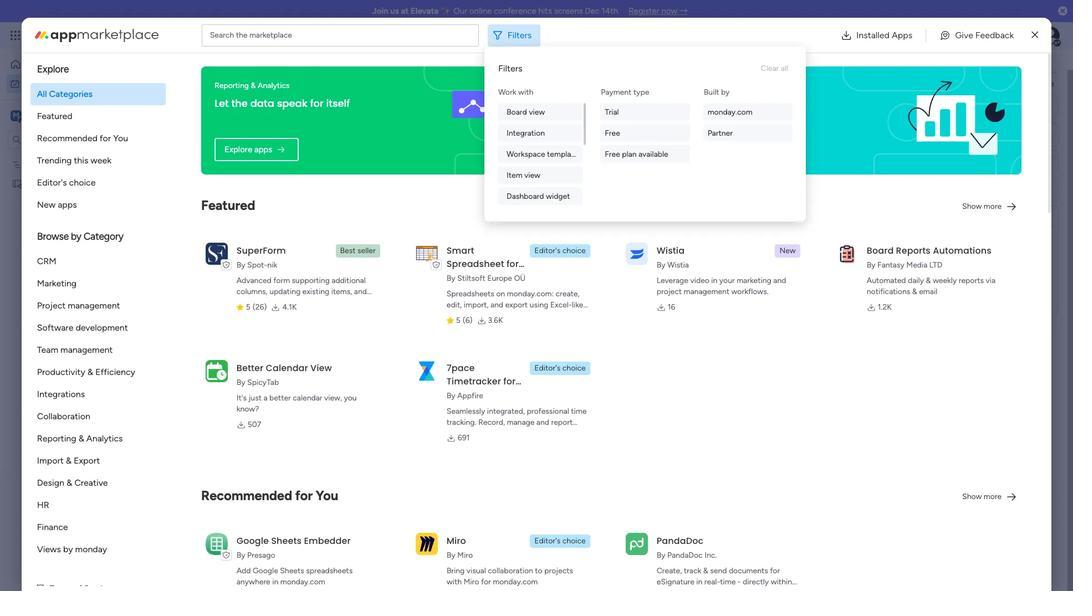 Task type: vqa. For each thing, say whether or not it's contained in the screenshot.
Work with
yes



Task type: describe. For each thing, give the bounding box(es) containing it.
group for group title
[[690, 162, 711, 170]]

banner logo image for close more deals, automate the rest
[[900, 74, 1009, 167]]

show more for recommended for you
[[963, 492, 1002, 502]]

by for browse
[[71, 231, 81, 243]]

my for my work
[[166, 64, 192, 89]]

0 horizontal spatial you
[[113, 133, 128, 144]]

for right hide
[[310, 96, 324, 110]]

0 vertical spatial recommended
[[37, 133, 97, 144]]

0 horizontal spatial work
[[196, 64, 241, 89]]

1 vertical spatial filters
[[499, 63, 523, 74]]

send
[[711, 567, 727, 576]]

& up export
[[79, 434, 84, 444]]

0 horizontal spatial apps
[[58, 200, 77, 210]]

payment
[[601, 88, 632, 97]]

see
[[194, 31, 207, 40]]

our
[[454, 6, 468, 16]]

marketplace
[[249, 30, 292, 40]]

more inside close more deals, automate the rest
[[665, 96, 691, 110]]

free for free
[[605, 128, 620, 138]]

a inside it's just a better calendar view, you know?
[[264, 394, 268, 403]]

selection
[[889, 280, 920, 289]]

hide
[[292, 93, 309, 102]]

work for my
[[37, 78, 54, 88]]

by left stiltsoft
[[447, 274, 456, 283]]

select product image
[[10, 30, 21, 41]]

choice down this
[[69, 177, 96, 188]]

import
[[37, 456, 64, 466]]

by up the leverage
[[657, 261, 666, 270]]

now
[[662, 6, 678, 16]]

app logo image for leverage video in your marketing and project management workflows.
[[626, 243, 648, 265]]

by for views
[[63, 545, 73, 555]]

directly
[[743, 578, 769, 587]]

monday inside smart spreadsheet for monday
[[447, 271, 485, 284]]

video
[[691, 276, 710, 286]]

editor's down board
[[37, 177, 67, 188]]

nov
[[871, 161, 885, 169]]

design & creative
[[37, 478, 108, 489]]

0 vertical spatial wistia
[[657, 245, 685, 257]]

3.6k
[[488, 316, 503, 326]]

form
[[274, 276, 290, 286]]

google inside google sheets embedder by presago
[[237, 535, 269, 548]]

let
[[214, 96, 229, 110]]

dashboard widget button
[[498, 187, 583, 205]]

you
[[344, 394, 357, 403]]

conditional
[[237, 298, 275, 308]]

item for item 1
[[180, 161, 196, 170]]

and inside seamlessly integrated, professional time tracking. record, manage and report without the extra work.
[[537, 418, 550, 428]]

0 inside next week / 0 items
[[248, 281, 253, 291]]

integrations
[[37, 389, 85, 400]]

like inside main content
[[1020, 79, 1031, 89]]

1 horizontal spatial featured
[[201, 197, 255, 214]]

5 for smart spreadsheet for monday
[[456, 316, 461, 326]]

1 vertical spatial wistia
[[668, 261, 689, 270]]

0 vertical spatial with
[[519, 88, 534, 97]]

board inside "link"
[[578, 161, 598, 171]]

0 vertical spatial reporting
[[214, 81, 249, 90]]

deals,
[[694, 96, 724, 110]]

presago
[[247, 551, 275, 561]]

app logo image left smart
[[416, 243, 438, 265]]

apps marketplace image
[[35, 29, 158, 42]]

fantasy
[[878, 261, 905, 270]]

your inside leverage video in your marketing and project management workflows.
[[720, 276, 735, 286]]

& inside create, track & send documents for esignature in real-time - directly within your monday.com interface
[[704, 567, 709, 576]]

workflows.
[[732, 287, 769, 297]]

editor's for miro
[[535, 537, 561, 546]]

work with
[[499, 88, 534, 97]]

/ right today
[[221, 198, 226, 212]]

1 vertical spatial 1
[[198, 161, 201, 170]]

team management
[[37, 345, 113, 355]]

/ up by spot-nik
[[238, 238, 243, 252]]

filters inside dropdown button
[[508, 30, 532, 40]]

1 vertical spatial pandadoc
[[668, 551, 703, 561]]

supporting
[[292, 276, 330, 286]]

seamlessly integrated, professional time tracking. record, manage and report without the extra work.
[[447, 407, 587, 439]]

new for new apps
[[37, 200, 56, 210]]

choice for smart spreadsheet for monday
[[563, 246, 586, 256]]

browse
[[37, 231, 69, 243]]

19 nov
[[863, 161, 885, 169]]

spreadsheets
[[447, 289, 495, 299]]

1 vertical spatial miro
[[458, 551, 473, 561]]

sheets inside google sheets embedder by presago
[[271, 535, 302, 548]]

app logo image up next week / 0 items
[[206, 243, 228, 265]]

app logo image left presago
[[206, 533, 228, 556]]

list box containing my board
[[0, 153, 141, 343]]

main content containing overdue /
[[147, 27, 1073, 592]]

interface
[[721, 589, 752, 592]]

2 horizontal spatial apps
[[674, 144, 692, 154]]

first board heading
[[867, 257, 904, 269]]

5 (6)
[[456, 316, 473, 326]]

first board for first board group
[[867, 258, 904, 268]]

to inside main content
[[1033, 79, 1041, 89]]

workspace image
[[11, 110, 22, 122]]

by inside 'board reports automations by fantasy media ltd'
[[867, 261, 876, 270]]

sheets inside add google sheets spreadsheets anywhere in monday.com
[[280, 567, 304, 576]]

0 vertical spatial pandadoc
[[657, 535, 704, 548]]

banner logo image for let the data speak for itself
[[445, 67, 590, 175]]

time inside seamlessly integrated, professional time tracking. record, manage and report without the extra work.
[[571, 407, 587, 416]]

board inside heading
[[884, 258, 904, 268]]

create,
[[657, 567, 682, 576]]

built
[[704, 88, 720, 97]]

16
[[668, 303, 676, 312]]

app logo image for automated daily & weekly reports via notifications & email
[[836, 243, 858, 265]]

1 vertical spatial crm
[[37, 256, 56, 267]]

none search field inside main content
[[164, 89, 268, 106]]

give
[[956, 30, 974, 40]]

week for next
[[212, 278, 238, 292]]

by left appfire
[[447, 392, 456, 401]]

online
[[470, 6, 492, 16]]

1.2k
[[878, 303, 892, 312]]

spicytab
[[247, 378, 279, 388]]

miro inside bring visual collaboration to projects with miro for monday.com
[[464, 578, 479, 587]]

by up bring
[[447, 551, 456, 561]]

work inside main content
[[933, 56, 956, 69]]

item 1
[[180, 161, 201, 170]]

for inside smart spreadsheet for monday
[[507, 258, 519, 271]]

filters button
[[488, 24, 541, 46]]

real-
[[705, 578, 721, 587]]

browse by category
[[37, 231, 124, 243]]

should
[[943, 238, 966, 247]]

dapulse x slim image
[[1032, 29, 1039, 42]]

my board
[[26, 160, 59, 169]]

0 vertical spatial priority
[[1017, 138, 1042, 147]]

items inside without a date / 0 items
[[279, 361, 298, 370]]

0 horizontal spatial first board
[[26, 179, 64, 188]]

in inside leverage video in your marketing and project management workflows.
[[712, 276, 718, 286]]

(26)
[[253, 303, 267, 312]]

week for this
[[210, 238, 236, 252]]

for up the embedder
[[295, 488, 313, 504]]

partner
[[708, 128, 733, 138]]

best
[[340, 246, 356, 256]]

in inside create, track & send documents for esignature in real-time - directly within your monday.com interface
[[697, 578, 703, 587]]

show more for featured
[[963, 202, 1002, 211]]

columns,
[[237, 287, 268, 297]]

views
[[37, 545, 61, 555]]

help image
[[1004, 30, 1015, 41]]

by stiltsoft europe oü
[[447, 274, 526, 283]]

project management
[[37, 301, 120, 311]]

0 inside without a date / 0 items
[[272, 361, 277, 370]]

1 horizontal spatial work
[[499, 88, 517, 97]]

0 vertical spatial monday
[[49, 29, 87, 42]]

for inside 7pace timetracker for monday.com
[[504, 375, 516, 388]]

reports
[[897, 245, 931, 257]]

add google sheets spreadsheets anywhere in monday.com
[[237, 567, 353, 587]]

& left export
[[66, 456, 72, 466]]

widget
[[546, 192, 570, 201]]

management inside leverage video in your marketing and project management workflows.
[[684, 287, 730, 297]]

monday.com inside create, track & send documents for esignature in real-time - directly within your monday.com interface
[[674, 589, 719, 592]]

by inside google sheets embedder by presago
[[237, 551, 245, 561]]

and inside the spreadsheets on monday.com: create, edit, import, and export using excel-like features.
[[491, 301, 504, 310]]

board inside button
[[507, 107, 527, 117]]

0 horizontal spatial analytics
[[86, 434, 123, 444]]

by spot-nik
[[237, 261, 277, 270]]

and inside main content
[[959, 79, 972, 89]]

first board for first board "link"
[[561, 161, 598, 171]]

efficiency
[[95, 367, 135, 378]]

project
[[37, 301, 66, 311]]

smart
[[447, 245, 474, 257]]

2 horizontal spatial explore
[[644, 144, 672, 154]]

7pace timetracker for monday.com
[[447, 362, 516, 402]]

by miro
[[447, 551, 473, 561]]

today / 0 items
[[187, 198, 255, 212]]

1 vertical spatial recommended
[[201, 488, 292, 504]]

14th
[[602, 6, 618, 16]]

by left spot-
[[237, 261, 245, 270]]

more for recommended for you
[[984, 492, 1002, 502]]

board inside list box
[[43, 179, 64, 188]]

superform
[[237, 245, 286, 257]]

view for board view
[[529, 107, 545, 117]]

category
[[84, 231, 124, 243]]

in inside add google sheets spreadsheets anywhere in monday.com
[[272, 578, 279, 587]]

0 horizontal spatial people
[[790, 138, 814, 147]]

show more button for featured
[[958, 198, 1022, 216]]

all categories
[[37, 89, 93, 99]]

advanced form supporting additional columns, updating existing items, and conditional filtering
[[237, 276, 367, 308]]

esignature
[[657, 578, 695, 587]]

first board group
[[865, 257, 1050, 296]]

1 inside overdue / 1 item
[[240, 141, 243, 151]]

a inside main content
[[229, 358, 236, 372]]

create,
[[556, 289, 580, 299]]

status column
[[865, 158, 916, 167]]

search everything image
[[979, 30, 990, 41]]

/ up conditional
[[240, 278, 245, 292]]

integrated,
[[487, 407, 525, 416]]

0 inside this week / 0 items
[[246, 241, 251, 251]]

invite members image
[[928, 30, 939, 41]]

best seller
[[340, 246, 376, 256]]

by for built
[[722, 88, 730, 97]]

documents
[[729, 567, 769, 576]]

item for item view
[[507, 171, 523, 180]]

& left efficiency
[[87, 367, 93, 378]]

show more button for recommended for you
[[958, 489, 1022, 506]]

import,
[[464, 301, 489, 310]]

automated daily & weekly reports via notifications & email
[[867, 276, 996, 297]]

installed apps
[[857, 30, 913, 40]]

notifications image
[[879, 30, 890, 41]]

like inside the spreadsheets on monday.com: create, edit, import, and export using excel-like features.
[[572, 301, 584, 310]]

status for status
[[940, 138, 963, 147]]

my inside main content
[[918, 56, 931, 69]]

which priority column should we show?
[[865, 238, 1002, 247]]

embedder
[[304, 535, 351, 548]]

calendar
[[293, 394, 323, 403]]

first for first board "link"
[[561, 161, 576, 171]]

type
[[634, 88, 650, 97]]

board inside 'board reports automations by fantasy media ltd'
[[867, 245, 894, 257]]

reports
[[959, 276, 984, 286]]

register now → link
[[629, 6, 688, 16]]

1 vertical spatial column
[[914, 238, 941, 247]]

items inside next week / 0 items
[[255, 281, 274, 291]]

0 vertical spatial people
[[865, 102, 888, 112]]

know?
[[237, 405, 259, 414]]

app logo image for create, track & send documents for esignature in real-time - directly within your monday.com interface
[[626, 533, 648, 556]]

trial button
[[601, 103, 690, 121]]

dashboard widget
[[507, 192, 570, 201]]

0 vertical spatial week
[[91, 155, 111, 166]]

items right done
[[330, 93, 349, 102]]



Task type: locate. For each thing, give the bounding box(es) containing it.
items up conditional
[[255, 281, 274, 291]]

my work button
[[7, 75, 119, 92]]

board reports automations by fantasy media ltd
[[867, 245, 992, 270]]

first
[[561, 161, 576, 171], [26, 179, 41, 188], [867, 258, 882, 268]]

view inside button
[[525, 171, 541, 180]]

new for new
[[780, 246, 796, 256]]

1 vertical spatial group
[[690, 162, 711, 170]]

by up create,
[[657, 551, 666, 561]]

with down bring
[[447, 578, 462, 587]]

view inside button
[[529, 107, 545, 117]]

1 horizontal spatial recommended for you
[[201, 488, 338, 504]]

create, track & send documents for esignature in real-time - directly within your monday.com interface
[[657, 567, 793, 592]]

1 horizontal spatial time
[[721, 578, 736, 587]]

customize my work
[[869, 56, 956, 69]]

give feedback link
[[931, 24, 1023, 46]]

0 vertical spatial work
[[90, 29, 110, 42]]

editor's choice for miro
[[535, 537, 586, 546]]

507
[[248, 420, 261, 430]]

first board
[[561, 161, 598, 171], [26, 179, 64, 188], [867, 258, 904, 268]]

you
[[113, 133, 128, 144], [316, 488, 338, 504]]

show more button
[[958, 198, 1022, 216], [958, 489, 1022, 506]]

editor's choice up professional
[[535, 364, 586, 373]]

0 horizontal spatial crm
[[37, 256, 56, 267]]

1 vertical spatial reporting
[[37, 434, 76, 444]]

0 horizontal spatial in
[[272, 578, 279, 587]]

show for recommended for you
[[963, 492, 982, 502]]

1 vertical spatial reporting & analytics
[[37, 434, 123, 444]]

and down professional
[[537, 418, 550, 428]]

time up report
[[571, 407, 587, 416]]

Search in workspace field
[[23, 133, 93, 146]]

1 left item
[[240, 141, 243, 151]]

free down trial
[[605, 128, 620, 138]]

1 show more from the top
[[963, 202, 1002, 211]]

0 vertical spatial show more button
[[958, 198, 1022, 216]]

explore down free button
[[644, 144, 672, 154]]

Filter dashboard by text search field
[[164, 89, 268, 106]]

with inside bring visual collaboration to projects with miro for monday.com
[[447, 578, 462, 587]]

analytics up search image
[[258, 81, 290, 90]]

list box
[[0, 153, 141, 343]]

2 show more button from the top
[[958, 489, 1022, 506]]

1 vertical spatial show
[[963, 492, 982, 502]]

miro up by miro
[[447, 535, 466, 548]]

my inside button
[[24, 78, 35, 88]]

1 horizontal spatial status
[[940, 138, 963, 147]]

recommended for you
[[37, 133, 128, 144], [201, 488, 338, 504]]

the inside close more deals, automate the rest
[[779, 96, 796, 110]]

editor's choice for smart spreadsheet for monday
[[535, 246, 586, 256]]

like down create, at right
[[572, 301, 584, 310]]

0 vertical spatial like
[[1020, 79, 1031, 89]]

choice for miro
[[563, 537, 586, 546]]

1 vertical spatial time
[[721, 578, 736, 587]]

trending
[[37, 155, 72, 166]]

1 horizontal spatial reporting & analytics
[[214, 81, 290, 90]]

& right 'design'
[[66, 478, 72, 489]]

0 vertical spatial new
[[37, 200, 56, 210]]

0 vertical spatial miro
[[447, 535, 466, 548]]

1 vertical spatial first board
[[26, 179, 64, 188]]

editor's for smart spreadsheet for monday
[[535, 246, 561, 256]]

0 vertical spatial group
[[708, 138, 730, 147]]

software
[[37, 323, 73, 333]]

view,
[[324, 394, 342, 403]]

free for free plan available
[[605, 149, 620, 159]]

by right browse
[[71, 231, 81, 243]]

updating
[[270, 287, 301, 297]]

reporting up 'let'
[[214, 81, 249, 90]]

1 down overdue
[[198, 161, 201, 170]]

nik
[[267, 261, 277, 270]]

0 horizontal spatial explore
[[37, 63, 69, 75]]

0 vertical spatial sheets
[[271, 535, 302, 548]]

first for first board group
[[867, 258, 882, 268]]

0 horizontal spatial first
[[26, 179, 41, 188]]

items inside 'today / 0 items'
[[235, 201, 255, 211]]

reporting & analytics
[[214, 81, 290, 90], [37, 434, 123, 444]]

1 horizontal spatial like
[[1020, 79, 1031, 89]]

advanced
[[237, 276, 272, 286]]

1 horizontal spatial a
[[264, 394, 268, 403]]

/ left item
[[232, 138, 238, 152]]

0 vertical spatial to
[[1033, 79, 1041, 89]]

people
[[973, 79, 997, 89]]

reporting up import
[[37, 434, 76, 444]]

2 free from the top
[[605, 149, 620, 159]]

1 horizontal spatial you
[[316, 488, 338, 504]]

0 horizontal spatial like
[[572, 301, 584, 310]]

item inside main content
[[180, 161, 196, 170]]

1 vertical spatial sheets
[[280, 567, 304, 576]]

& up email
[[926, 276, 931, 286]]

1 vertical spatial with
[[447, 578, 462, 587]]

by left 'fantasy'
[[867, 261, 876, 270]]

overdue / 1 item
[[187, 138, 261, 152]]

monday.com inside 7pace timetracker for monday.com
[[447, 389, 508, 402]]

group up title
[[708, 138, 730, 147]]

without
[[447, 429, 474, 439]]

0 vertical spatial featured
[[37, 111, 72, 121]]

0 vertical spatial you
[[113, 133, 128, 144]]

0 horizontal spatial item
[[180, 161, 196, 170]]

free inside free button
[[605, 128, 620, 138]]

2 horizontal spatial work
[[933, 56, 956, 69]]

board up automated
[[884, 258, 904, 268]]

monday.com inside add google sheets spreadsheets anywhere in monday.com
[[280, 578, 325, 587]]

group left title
[[690, 162, 711, 170]]

explore up my work in the top left of the page
[[37, 63, 69, 75]]

0 horizontal spatial new
[[37, 200, 56, 210]]

apps down data
[[254, 144, 272, 154]]

miro up bring
[[458, 551, 473, 561]]

pandadoc
[[657, 535, 704, 548], [668, 551, 703, 561]]

view up integration 'button'
[[529, 107, 545, 117]]

today
[[187, 198, 218, 212]]

monday.com down spreadsheets
[[280, 578, 325, 587]]

the for boards,
[[887, 79, 898, 89]]

monday.com inside bring visual collaboration to projects with miro for monday.com
[[493, 578, 538, 587]]

1 horizontal spatial first board
[[561, 161, 598, 171]]

data
[[250, 96, 274, 110]]

0 vertical spatial column
[[889, 158, 916, 167]]

show?
[[980, 238, 1002, 247]]

1 vertical spatial more
[[984, 202, 1002, 211]]

with up board view
[[519, 88, 534, 97]]

0 vertical spatial google
[[237, 535, 269, 548]]

google up presago
[[237, 535, 269, 548]]

0 vertical spatial time
[[571, 407, 587, 416]]

workspace template
[[507, 149, 579, 159]]

plan
[[622, 149, 637, 159]]

1 horizontal spatial 5
[[456, 316, 461, 326]]

2 vertical spatial by
[[63, 545, 73, 555]]

crm up marketing
[[37, 256, 56, 267]]

jacob simon image
[[1043, 27, 1060, 44]]

monday
[[49, 29, 87, 42], [447, 271, 485, 284], [75, 545, 107, 555]]

1 horizontal spatial recommended
[[201, 488, 292, 504]]

the left boards,
[[887, 79, 898, 89]]

my inside list box
[[26, 160, 37, 169]]

date
[[238, 358, 262, 372]]

item down overdue
[[180, 161, 196, 170]]

editor's for 7pace timetracker for monday.com
[[535, 364, 561, 373]]

0 horizontal spatial banner logo image
[[445, 67, 590, 175]]

for inside bring visual collaboration to projects with miro for monday.com
[[481, 578, 491, 587]]

inbox image
[[903, 30, 915, 41]]

7pace
[[447, 362, 475, 375]]

0
[[229, 201, 234, 211], [246, 241, 251, 251], [248, 281, 253, 291], [272, 361, 277, 370]]

work.
[[508, 429, 527, 439]]

monday.com down 'timetracker'
[[447, 389, 508, 402]]

1 vertical spatial a
[[264, 394, 268, 403]]

work up board view
[[499, 88, 517, 97]]

1 vertical spatial view
[[525, 171, 541, 180]]

record,
[[479, 418, 505, 428]]

editor's choice up create, at right
[[535, 246, 586, 256]]

categories
[[49, 89, 93, 99]]

0 vertical spatial status
[[940, 138, 963, 147]]

0 horizontal spatial 5
[[246, 303, 251, 312]]

at
[[401, 6, 409, 16]]

filters down conference
[[508, 30, 532, 40]]

1 vertical spatial first
[[26, 179, 41, 188]]

for up integrated,
[[504, 375, 516, 388]]

main
[[26, 110, 45, 121]]

to left projects on the right
[[535, 567, 543, 576]]

banner logo image
[[445, 67, 590, 175], [900, 74, 1009, 167]]

app logo image for bring visual collaboration to projects with miro for monday.com
[[416, 533, 438, 556]]

1 horizontal spatial apps
[[254, 144, 272, 154]]

bring
[[447, 567, 465, 576]]

board view button
[[498, 103, 583, 121]]

0 horizontal spatial time
[[571, 407, 587, 416]]

your up workflows.
[[720, 276, 735, 286]]

items up this week / 0 items
[[235, 201, 255, 211]]

editor's choice up projects on the right
[[535, 537, 586, 546]]

boards
[[865, 130, 889, 139]]

which
[[865, 238, 886, 247]]

no
[[876, 280, 887, 289]]

media
[[907, 261, 928, 270]]

first inside heading
[[867, 258, 882, 268]]

0 horizontal spatial your
[[657, 589, 672, 592]]

first down which
[[867, 258, 882, 268]]

1 free from the top
[[605, 128, 620, 138]]

5 for superform
[[246, 303, 251, 312]]

google down presago
[[253, 567, 278, 576]]

wistia
[[657, 245, 685, 257], [668, 261, 689, 270]]

first board inside "link"
[[561, 161, 598, 171]]

for up within
[[770, 567, 780, 576]]

1 image
[[912, 23, 922, 35]]

editor's up monday.com:
[[535, 246, 561, 256]]

2 explore apps from the left
[[644, 144, 692, 154]]

work for monday
[[90, 29, 110, 42]]

status
[[940, 138, 963, 147], [865, 158, 887, 167]]

and left people
[[959, 79, 972, 89]]

1 vertical spatial monday
[[447, 271, 485, 284]]

1 horizontal spatial explore
[[224, 144, 252, 154]]

view up dashboard widget
[[525, 171, 541, 180]]

payment type
[[601, 88, 650, 97]]

clear all
[[761, 64, 789, 73]]

editor's choice down the trending this week
[[37, 177, 96, 188]]

0 inside 'today / 0 items'
[[229, 201, 234, 211]]

group for group
[[708, 138, 730, 147]]

item inside button
[[507, 171, 523, 180]]

board down the template
[[578, 161, 598, 171]]

sheets up presago
[[271, 535, 302, 548]]

choice for 7pace timetracker for monday.com
[[563, 364, 586, 373]]

0 horizontal spatial with
[[447, 578, 462, 587]]

work inside button
[[37, 78, 54, 88]]

0 horizontal spatial featured
[[37, 111, 72, 121]]

ltd
[[930, 261, 943, 270]]

app logo image left by miro
[[416, 533, 438, 556]]

item
[[180, 161, 196, 170], [507, 171, 523, 180]]

0 vertical spatial crm
[[634, 81, 651, 90]]

2 show more from the top
[[963, 492, 1002, 502]]

2 horizontal spatial first board
[[867, 258, 904, 268]]

0 vertical spatial by
[[722, 88, 730, 97]]

0 up by spot-nik
[[246, 241, 251, 251]]

by up add
[[237, 551, 245, 561]]

for inside create, track & send documents for esignature in real-time - directly within your monday.com interface
[[770, 567, 780, 576]]

and down additional
[[354, 287, 367, 297]]

explore apps
[[224, 144, 272, 154], [644, 144, 692, 154]]

1 show more button from the top
[[958, 198, 1022, 216]]

2 vertical spatial first board
[[867, 258, 904, 268]]

column up ltd on the top
[[914, 238, 941, 247]]

1 horizontal spatial crm
[[634, 81, 651, 90]]

by right views
[[63, 545, 73, 555]]

app logo image left better
[[206, 360, 228, 383]]

choice up projects on the right
[[563, 537, 586, 546]]

see
[[1043, 79, 1055, 89]]

it's
[[237, 394, 247, 403]]

show for featured
[[963, 202, 982, 211]]

5 (26)
[[246, 303, 267, 312]]

first right shareable board icon
[[26, 179, 41, 188]]

items inside this week / 0 items
[[253, 241, 272, 251]]

and inside leverage video in your marketing and project management workflows.
[[774, 276, 787, 286]]

app logo image left which
[[836, 243, 858, 265]]

monday.com
[[708, 107, 753, 117], [447, 389, 508, 402], [280, 578, 325, 587], [493, 578, 538, 587], [674, 589, 719, 592]]

board up first board "link"
[[600, 138, 621, 147]]

first inside "link"
[[561, 161, 576, 171]]

1 vertical spatial by
[[71, 231, 81, 243]]

0 vertical spatial view
[[529, 107, 545, 117]]

workspace selection element
[[11, 109, 93, 123]]

first board down the template
[[561, 161, 598, 171]]

monday.com down collaboration
[[493, 578, 538, 587]]

your inside create, track & send documents for esignature in real-time - directly within your monday.com interface
[[657, 589, 672, 592]]

spreadsheets on monday.com: create, edit, import, and export using excel-like features.
[[447, 289, 584, 321]]

conference
[[494, 6, 537, 16]]

& up search image
[[251, 81, 256, 90]]

board down work with
[[507, 107, 527, 117]]

hide done items
[[292, 93, 349, 102]]

filtering
[[277, 298, 304, 308]]

app logo image for seamlessly integrated, professional time tracking. record, manage and report without the extra work.
[[416, 360, 438, 383]]

europe
[[488, 274, 512, 283]]

view for item view
[[525, 171, 541, 180]]

the for marketplace
[[236, 30, 248, 40]]

dec
[[585, 6, 600, 16]]

productivity
[[37, 367, 85, 378]]

team
[[37, 345, 58, 355]]

1 horizontal spatial with
[[519, 88, 534, 97]]

for up the trending this week
[[100, 133, 111, 144]]

time
[[571, 407, 587, 416], [721, 578, 736, 587]]

speak
[[277, 96, 307, 110]]

0 vertical spatial filters
[[508, 30, 532, 40]]

monday down spreadsheet at the top left of page
[[447, 271, 485, 284]]

you'd
[[999, 79, 1018, 89]]

this week / 0 items
[[187, 238, 272, 252]]

2 vertical spatial monday
[[75, 545, 107, 555]]

1 show from the top
[[963, 202, 982, 211]]

software development
[[37, 323, 128, 333]]

free inside 'free plan available' button
[[605, 149, 620, 159]]

more for featured
[[984, 202, 1002, 211]]

1 horizontal spatial people
[[865, 102, 888, 112]]

time left -
[[721, 578, 736, 587]]

editor's choice for 7pace timetracker for monday.com
[[535, 364, 586, 373]]

workspace
[[507, 149, 546, 159]]

monday.com up "partner"
[[708, 107, 753, 117]]

2 vertical spatial week
[[212, 278, 238, 292]]

first inside list box
[[26, 179, 41, 188]]

my for my work
[[24, 78, 35, 88]]

the right 'let'
[[231, 96, 248, 110]]

main content
[[147, 27, 1073, 592]]

1 vertical spatial your
[[657, 589, 672, 592]]

by inside pandadoc by pandadoc inc.
[[657, 551, 666, 561]]

filters up work with
[[499, 63, 523, 74]]

in right video
[[712, 276, 718, 286]]

monday.com inside button
[[708, 107, 753, 117]]

& down daily
[[913, 287, 918, 297]]

my up boards,
[[918, 56, 931, 69]]

miro
[[447, 535, 466, 548], [458, 551, 473, 561], [464, 578, 479, 587]]

time inside create, track & send documents for esignature in real-time - directly within your monday.com interface
[[721, 578, 736, 587]]

automated
[[867, 276, 906, 286]]

weekly
[[933, 276, 957, 286]]

0 vertical spatial analytics
[[258, 81, 290, 90]]

status for status column
[[865, 158, 887, 167]]

group title
[[690, 162, 727, 170]]

0 horizontal spatial to
[[535, 567, 543, 576]]

my down home
[[24, 78, 35, 88]]

items up the spicytab on the bottom of the page
[[279, 361, 298, 370]]

0 vertical spatial 5
[[246, 303, 251, 312]]

option
[[0, 155, 141, 157]]

wistia up by wistia
[[657, 245, 685, 257]]

/ right date
[[264, 358, 269, 372]]

the down record,
[[476, 429, 487, 439]]

to inside bring visual collaboration to projects with miro for monday.com
[[535, 567, 543, 576]]

0 vertical spatial first
[[561, 161, 576, 171]]

2 horizontal spatial in
[[712, 276, 718, 286]]

google inside add google sheets spreadsheets anywhere in monday.com
[[253, 567, 278, 576]]

1 vertical spatial work
[[37, 78, 54, 88]]

search image
[[255, 93, 263, 102]]

for up oü
[[507, 258, 519, 271]]

2 show from the top
[[963, 492, 982, 502]]

itself
[[326, 96, 350, 110]]

1 explore apps from the left
[[224, 144, 272, 154]]

work up columns
[[933, 56, 956, 69]]

crm
[[634, 81, 651, 90], [37, 256, 56, 267]]

your down esignature
[[657, 589, 672, 592]]

5 left (6)
[[456, 316, 461, 326]]

0 horizontal spatial a
[[229, 358, 236, 372]]

0 horizontal spatial priority
[[888, 238, 913, 247]]

1 horizontal spatial banner logo image
[[900, 74, 1009, 167]]

5 left (26)
[[246, 303, 251, 312]]

board up 'fantasy'
[[867, 245, 894, 257]]

1 horizontal spatial reporting
[[214, 81, 249, 90]]

by inside "better calendar view by spicytab"
[[237, 378, 245, 388]]

first board inside group
[[867, 258, 904, 268]]

and inside the advanced form supporting additional columns, updating existing items, and conditional filtering
[[354, 287, 367, 297]]

1 horizontal spatial work
[[90, 29, 110, 42]]

reporting & analytics up search image
[[214, 81, 290, 90]]

in left real-
[[697, 578, 703, 587]]

app logo image for it's just a better calendar view, you know?
[[206, 360, 228, 383]]

&
[[251, 81, 256, 90], [926, 276, 931, 286], [913, 287, 918, 297], [87, 367, 93, 378], [79, 434, 84, 444], [66, 456, 72, 466], [66, 478, 72, 489], [704, 567, 709, 576]]

shareable board image
[[12, 178, 22, 189]]

more
[[665, 96, 691, 110], [984, 202, 1002, 211], [984, 492, 1002, 502]]

terms of use image
[[37, 583, 45, 592]]

0 vertical spatial show
[[963, 202, 982, 211]]

apps image
[[952, 30, 963, 41]]

1
[[240, 141, 243, 151], [198, 161, 201, 170]]

0 horizontal spatial reporting
[[37, 434, 76, 444]]

the inside main content
[[887, 79, 898, 89]]

1 vertical spatial you
[[316, 488, 338, 504]]

v2 info image
[[1042, 237, 1050, 248]]

my for my board
[[26, 160, 37, 169]]

the inside seamlessly integrated, professional time tracking. record, manage and report without the extra work.
[[476, 429, 487, 439]]

app logo image
[[206, 243, 228, 265], [416, 243, 438, 265], [626, 243, 648, 265], [836, 243, 858, 265], [206, 360, 228, 383], [416, 360, 438, 383], [206, 533, 228, 556], [416, 533, 438, 556], [626, 533, 648, 556]]

overdue
[[187, 138, 230, 152]]

1 vertical spatial analytics
[[86, 434, 123, 444]]

0 vertical spatial recommended for you
[[37, 133, 128, 144]]

1 vertical spatial new
[[780, 246, 796, 256]]

export
[[506, 301, 528, 310]]

explore apps down data
[[224, 144, 272, 154]]

email
[[920, 287, 938, 297]]

by wistia
[[657, 261, 689, 270]]

board down board
[[43, 179, 64, 188]]

None search field
[[164, 89, 268, 106]]

filters
[[508, 30, 532, 40], [499, 63, 523, 74]]

creative
[[74, 478, 108, 489]]

explore apps down free button
[[644, 144, 692, 154]]

the for data
[[231, 96, 248, 110]]

sheets down google sheets embedder by presago
[[280, 567, 304, 576]]

5
[[246, 303, 251, 312], [456, 316, 461, 326]]

new apps
[[37, 200, 77, 210]]

0 horizontal spatial status
[[865, 158, 887, 167]]



